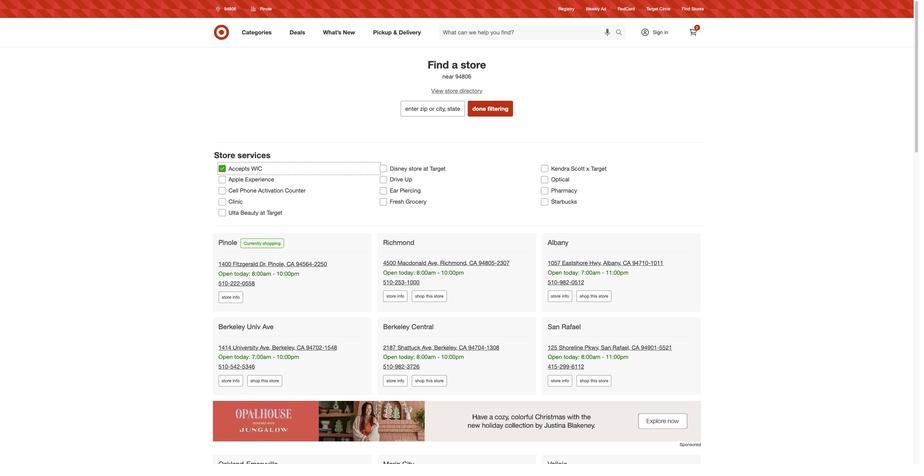 Task type: locate. For each thing, give the bounding box(es) containing it.
piercing
[[400, 187, 421, 194]]

info down 222-
[[233, 295, 240, 301]]

1 horizontal spatial berkeley,
[[435, 344, 458, 352]]

94806 inside "find a store near 94806"
[[456, 73, 472, 80]]

- inside the "1400 fitzgerald dr, pinole, ca 94564-2250 open today: 8:00am - 10:00pm 510-222-0558"
[[273, 270, 275, 278]]

0 horizontal spatial berkeley
[[219, 323, 245, 331]]

this down 1414 university ave, berkeley, ca 94702-1548 open today: 7:00am - 10:00pm 510-542-5346
[[261, 379, 268, 384]]

10:00pm inside the 4500 macdonald ave, richmond, ca 94805-2307 open today: 8:00am - 10:00pm 510-253-1000
[[441, 269, 464, 277]]

open inside 1414 university ave, berkeley, ca 94702-1548 open today: 7:00am - 10:00pm 510-542-5346
[[219, 354, 233, 361]]

1057
[[548, 260, 561, 267]]

shop this store down 1000 on the bottom left of page
[[415, 294, 444, 299]]

city,
[[436, 105, 446, 112]]

store info down 510-982-0512 link
[[551, 294, 569, 299]]

store down 510-982-0512 link
[[551, 294, 561, 299]]

982-
[[560, 279, 572, 286], [395, 364, 407, 371]]

ca left "94805-"
[[470, 260, 477, 267]]

94806 left "pinole" dropdown button at the left top of the page
[[224, 6, 236, 11]]

berkeley univ ave link
[[219, 323, 275, 332]]

store info link down 299-
[[548, 376, 573, 387]]

982- down shattuck
[[395, 364, 407, 371]]

1 horizontal spatial pinole
[[260, 6, 272, 11]]

1 vertical spatial at
[[260, 209, 265, 217]]

fresh
[[390, 198, 404, 206]]

0 horizontal spatial 982-
[[395, 364, 407, 371]]

shop this store button for berkeley univ ave
[[247, 376, 282, 387]]

1 vertical spatial 982-
[[395, 364, 407, 371]]

this for berkeley univ ave
[[261, 379, 268, 384]]

pinole up the 1400
[[219, 238, 237, 247]]

drive up
[[390, 176, 412, 183]]

open down "1057"
[[548, 269, 562, 277]]

shop this store
[[415, 294, 444, 299], [580, 294, 609, 299], [251, 379, 279, 384], [415, 379, 444, 384], [580, 379, 609, 384]]

richmond link
[[383, 238, 416, 247]]

ave, for berkeley univ ave
[[260, 344, 271, 352]]

982- inside 1057 eastshore hwy, albany, ca 94710-1011 open today: 7:00am - 11:00pm 510-982-0512
[[560, 279, 572, 286]]

7:00am up 5346
[[252, 354, 271, 361]]

find left stores
[[682, 6, 691, 12]]

at right beauty
[[260, 209, 265, 217]]

- inside 1414 university ave, berkeley, ca 94702-1548 open today: 7:00am - 10:00pm 510-542-5346
[[273, 354, 275, 361]]

berkeley univ ave
[[219, 323, 274, 331]]

berkeley for berkeley central
[[383, 323, 410, 331]]

- down 1400 fitzgerald dr, pinole, ca 94564-2250 link
[[273, 270, 275, 278]]

1 11:00pm from the top
[[606, 269, 629, 277]]

- inside the 4500 macdonald ave, richmond, ca 94805-2307 open today: 8:00am - 10:00pm 510-253-1000
[[438, 269, 440, 277]]

8:00am inside the "1400 fitzgerald dr, pinole, ca 94564-2250 open today: 8:00am - 10:00pm 510-222-0558"
[[252, 270, 271, 278]]

apple experience
[[229, 176, 274, 183]]

7:00am inside 1414 university ave, berkeley, ca 94702-1548 open today: 7:00am - 10:00pm 510-542-5346
[[252, 354, 271, 361]]

open inside the 4500 macdonald ave, richmond, ca 94805-2307 open today: 8:00am - 10:00pm 510-253-1000
[[383, 269, 398, 277]]

ave,
[[428, 260, 439, 267], [260, 344, 271, 352], [422, 344, 433, 352]]

san inside the san rafael link
[[548, 323, 560, 331]]

berkeley, inside 2187 shattuck ave, berkeley, ca 94704-1308 open today: 8:00am - 10:00pm 510-982-3726
[[435, 344, 458, 352]]

shop this store button for albany
[[577, 291, 612, 303]]

ave, left richmond,
[[428, 260, 439, 267]]

11:00pm
[[606, 269, 629, 277], [606, 354, 629, 361]]

shop for albany
[[580, 294, 590, 299]]

1400 fitzgerald dr, pinole, ca 94564-2250 link
[[219, 261, 327, 268]]

currently
[[244, 241, 262, 246]]

ear piercing
[[390, 187, 421, 194]]

categories
[[242, 29, 272, 36]]

this down 1057 eastshore hwy, albany, ca 94710-1011 open today: 7:00am - 11:00pm 510-982-0512
[[591, 294, 598, 299]]

sign in
[[653, 29, 669, 35]]

berkeley, inside 1414 university ave, berkeley, ca 94702-1548 open today: 7:00am - 10:00pm 510-542-5346
[[272, 344, 295, 352]]

0 vertical spatial 982-
[[560, 279, 572, 286]]

shop for berkeley central
[[415, 379, 425, 384]]

today: for albany
[[564, 269, 580, 277]]

ca inside 1414 university ave, berkeley, ca 94702-1548 open today: 7:00am - 10:00pm 510-542-5346
[[297, 344, 305, 352]]

redcard link
[[618, 6, 635, 12]]

1 berkeley from the left
[[219, 323, 245, 331]]

today: down macdonald
[[399, 269, 415, 277]]

7:00am inside 1057 eastshore hwy, albany, ca 94710-1011 open today: 7:00am - 11:00pm 510-982-0512
[[582, 269, 601, 277]]

10:00pm inside the "1400 fitzgerald dr, pinole, ca 94564-2250 open today: 8:00am - 10:00pm 510-222-0558"
[[277, 270, 299, 278]]

1 horizontal spatial find
[[682, 6, 691, 12]]

store info down 542-
[[222, 379, 240, 384]]

10:00pm inside 1414 university ave, berkeley, ca 94702-1548 open today: 7:00am - 10:00pm 510-542-5346
[[277, 354, 299, 361]]

shop this store for albany
[[580, 294, 609, 299]]

registry link
[[559, 6, 575, 12]]

directory
[[460, 87, 483, 94]]

open down 4500
[[383, 269, 398, 277]]

- inside 2187 shattuck ave, berkeley, ca 94704-1308 open today: 8:00am - 10:00pm 510-982-3726
[[438, 354, 440, 361]]

982- inside 2187 shattuck ave, berkeley, ca 94704-1308 open today: 8:00am - 10:00pm 510-982-3726
[[395, 364, 407, 371]]

this down the 4500 macdonald ave, richmond, ca 94805-2307 open today: 8:00am - 10:00pm 510-253-1000
[[426, 294, 433, 299]]

shop this store for berkeley central
[[415, 379, 444, 384]]

Clinic checkbox
[[219, 198, 226, 206]]

Kendra Scott x Target checkbox
[[541, 165, 549, 172]]

ca inside 1057 eastshore hwy, albany, ca 94710-1011 open today: 7:00am - 11:00pm 510-982-0512
[[623, 260, 631, 267]]

berkeley, left 94704-
[[435, 344, 458, 352]]

0 horizontal spatial pinole
[[219, 238, 237, 247]]

pinole inside "pinole" dropdown button
[[260, 6, 272, 11]]

1414
[[219, 344, 231, 352]]

berkeley up 1414
[[219, 323, 245, 331]]

1 horizontal spatial berkeley
[[383, 323, 410, 331]]

info down 510-982-0512 link
[[562, 294, 569, 299]]

open for pinole
[[219, 270, 233, 278]]

1 berkeley, from the left
[[272, 344, 295, 352]]

shop this store button down 6112
[[577, 376, 612, 387]]

1 horizontal spatial san
[[601, 344, 611, 352]]

open inside 125 shoreline pkwy, san rafael, ca 94901-5521 open today: 8:00am - 11:00pm 415-299-6112
[[548, 354, 562, 361]]

510- down the 1400
[[219, 280, 230, 287]]

10:00pm down pinole,
[[277, 270, 299, 278]]

store down 510-982-3726 'link'
[[387, 379, 396, 384]]

ca right rafael,
[[632, 344, 640, 352]]

weekly
[[586, 6, 600, 12]]

- inside 1057 eastshore hwy, albany, ca 94710-1011 open today: 7:00am - 11:00pm 510-982-0512
[[602, 269, 605, 277]]

0 horizontal spatial berkeley,
[[272, 344, 295, 352]]

11:00pm inside 125 shoreline pkwy, san rafael, ca 94901-5521 open today: 8:00am - 11:00pm 415-299-6112
[[606, 354, 629, 361]]

today: down fitzgerald
[[234, 270, 250, 278]]

510- down 4500
[[383, 279, 395, 286]]

store down 1057 eastshore hwy, albany, ca 94710-1011 open today: 7:00am - 11:00pm 510-982-0512
[[599, 294, 609, 299]]

shopping
[[263, 241, 281, 246]]

510- for pinole
[[219, 280, 230, 287]]

view store directory
[[432, 87, 483, 94]]

0558
[[242, 280, 255, 287]]

- for berkeley univ ave
[[273, 354, 275, 361]]

1 vertical spatial 94806
[[456, 73, 472, 80]]

open for albany
[[548, 269, 562, 277]]

ave, for richmond
[[428, 260, 439, 267]]

x
[[587, 165, 590, 172]]

ca inside the "1400 fitzgerald dr, pinole, ca 94564-2250 open today: 8:00am - 10:00pm 510-222-0558"
[[287, 261, 295, 268]]

ca for richmond
[[470, 260, 477, 267]]

10:00pm for richmond
[[441, 269, 464, 277]]

ca for pinole
[[287, 261, 295, 268]]

ca inside the 4500 macdonald ave, richmond, ca 94805-2307 open today: 8:00am - 10:00pm 510-253-1000
[[470, 260, 477, 267]]

510- for berkeley central
[[383, 364, 395, 371]]

0 horizontal spatial at
[[260, 209, 265, 217]]

today: down 'eastshore'
[[564, 269, 580, 277]]

ave, inside the 4500 macdonald ave, richmond, ca 94805-2307 open today: 8:00am - 10:00pm 510-253-1000
[[428, 260, 439, 267]]

shop down 3726
[[415, 379, 425, 384]]

ave, right "university"
[[260, 344, 271, 352]]

8:00am inside 2187 shattuck ave, berkeley, ca 94704-1308 open today: 8:00am - 10:00pm 510-982-3726
[[417, 354, 436, 361]]

1414 university ave, berkeley, ca 94702-1548 open today: 7:00am - 10:00pm 510-542-5346
[[219, 344, 337, 371]]

ave, inside 1414 university ave, berkeley, ca 94702-1548 open today: 7:00am - 10:00pm 510-542-5346
[[260, 344, 271, 352]]

shop this store button for richmond
[[412, 291, 447, 303]]

at right the disney
[[424, 165, 429, 172]]

ave, inside 2187 shattuck ave, berkeley, ca 94704-1308 open today: 8:00am - 10:00pm 510-982-3726
[[422, 344, 433, 352]]

clinic
[[229, 198, 243, 206]]

510- down "1057"
[[548, 279, 560, 286]]

- for pinole
[[273, 270, 275, 278]]

categories link
[[236, 24, 281, 40]]

registry
[[559, 6, 575, 12]]

open inside 1057 eastshore hwy, albany, ca 94710-1011 open today: 7:00am - 11:00pm 510-982-0512
[[548, 269, 562, 277]]

0 vertical spatial san
[[548, 323, 560, 331]]

0 horizontal spatial find
[[428, 58, 449, 71]]

san left rafael
[[548, 323, 560, 331]]

info down 510-982-3726 'link'
[[398, 379, 405, 384]]

1 horizontal spatial 94806
[[456, 73, 472, 80]]

0 vertical spatial pinole
[[260, 6, 272, 11]]

optical
[[551, 176, 570, 183]]

ca right 'albany,' at the bottom right of the page
[[623, 260, 631, 267]]

info down 253-
[[398, 294, 405, 299]]

510- down 1414
[[219, 364, 230, 371]]

find up near
[[428, 58, 449, 71]]

store info down 299-
[[551, 379, 569, 384]]

8:00am for pinole
[[252, 270, 271, 278]]

1000
[[407, 279, 420, 286]]

What can we help you find? suggestions appear below search field
[[439, 24, 618, 40]]

shop this store button down 3726
[[412, 376, 447, 387]]

125
[[548, 344, 558, 352]]

open down the 1400
[[219, 270, 233, 278]]

albany,
[[604, 260, 622, 267]]

1400
[[219, 261, 231, 268]]

this for san rafael
[[591, 379, 598, 384]]

store info down 222-
[[222, 295, 240, 301]]

5521
[[660, 344, 672, 352]]

10:00pm inside 2187 shattuck ave, berkeley, ca 94704-1308 open today: 8:00am - 10:00pm 510-982-3726
[[441, 354, 464, 361]]

store info down 253-
[[387, 294, 405, 299]]

ca
[[470, 260, 477, 267], [623, 260, 631, 267], [287, 261, 295, 268], [297, 344, 305, 352], [459, 344, 467, 352], [632, 344, 640, 352]]

store up up
[[409, 165, 422, 172]]

8:00am down pkwy,
[[582, 354, 601, 361]]

accepts wic
[[229, 165, 262, 172]]

sponsored
[[680, 443, 701, 448]]

94806
[[224, 6, 236, 11], [456, 73, 472, 80]]

kendra scott x target
[[551, 165, 607, 172]]

5346
[[242, 364, 255, 371]]

san inside 125 shoreline pkwy, san rafael, ca 94901-5521 open today: 8:00am - 11:00pm 415-299-6112
[[601, 344, 611, 352]]

1 vertical spatial 7:00am
[[252, 354, 271, 361]]

open down 2187
[[383, 354, 398, 361]]

0 vertical spatial 7:00am
[[582, 269, 601, 277]]

Disney store at Target checkbox
[[380, 165, 387, 172]]

pinole up categories link at the left top
[[260, 6, 272, 11]]

store down 542-
[[222, 379, 232, 384]]

415-299-6112 link
[[548, 364, 585, 371]]

open for richmond
[[383, 269, 398, 277]]

1308
[[487, 344, 500, 352]]

10:00pm down richmond,
[[441, 269, 464, 277]]

94806 down a
[[456, 73, 472, 80]]

shop this store button down the 0512
[[577, 291, 612, 303]]

enter
[[406, 105, 419, 112]]

today: down shoreline
[[564, 354, 580, 361]]

store info link down 510-982-0512 link
[[548, 291, 573, 303]]

richmond,
[[440, 260, 468, 267]]

-
[[438, 269, 440, 277], [602, 269, 605, 277], [273, 270, 275, 278], [273, 354, 275, 361], [438, 354, 440, 361], [602, 354, 605, 361]]

510- inside 2187 shattuck ave, berkeley, ca 94704-1308 open today: 8:00am - 10:00pm 510-982-3726
[[383, 364, 395, 371]]

drive
[[390, 176, 403, 183]]

- down 2187 shattuck ave, berkeley, ca 94704-1308 "link"
[[438, 354, 440, 361]]

shop this store down the 0512
[[580, 294, 609, 299]]

open inside the "1400 fitzgerald dr, pinole, ca 94564-2250 open today: 8:00am - 10:00pm 510-222-0558"
[[219, 270, 233, 278]]

shop down 5346
[[251, 379, 260, 384]]

info for san rafael
[[562, 379, 569, 384]]

Apple Experience checkbox
[[219, 176, 226, 184]]

find stores link
[[682, 6, 704, 12]]

store services
[[214, 150, 271, 160]]

univ
[[247, 323, 261, 331]]

Cell Phone Activation Counter checkbox
[[219, 187, 226, 195]]

510- for richmond
[[383, 279, 395, 286]]

wic
[[251, 165, 262, 172]]

ca inside 2187 shattuck ave, berkeley, ca 94704-1308 open today: 8:00am - 10:00pm 510-982-3726
[[459, 344, 467, 352]]

94805-
[[479, 260, 497, 267]]

enter zip or city, state button
[[401, 101, 465, 117]]

8:00am
[[417, 269, 436, 277], [252, 270, 271, 278], [417, 354, 436, 361], [582, 354, 601, 361]]

store down 253-
[[387, 294, 396, 299]]

0 horizontal spatial san
[[548, 323, 560, 331]]

shop this store down 5346
[[251, 379, 279, 384]]

ca right pinole,
[[287, 261, 295, 268]]

berkeley up 2187
[[383, 323, 410, 331]]

target for ulta beauty at target
[[267, 209, 283, 217]]

0 horizontal spatial 94806
[[224, 6, 236, 11]]

berkeley central
[[383, 323, 434, 331]]

510-542-5346 link
[[219, 364, 255, 371]]

8:00am up 3726
[[417, 354, 436, 361]]

info down 542-
[[233, 379, 240, 384]]

today: inside the "1400 fitzgerald dr, pinole, ca 94564-2250 open today: 8:00am - 10:00pm 510-222-0558"
[[234, 270, 250, 278]]

store info for berkeley central
[[387, 379, 405, 384]]

ca left 94702-
[[297, 344, 305, 352]]

- down "1057 eastshore hwy, albany, ca 94710-1011" link
[[602, 269, 605, 277]]

store down 222-
[[222, 295, 232, 301]]

shop this store down 6112
[[580, 379, 609, 384]]

services
[[238, 150, 271, 160]]

1 vertical spatial find
[[428, 58, 449, 71]]

1 horizontal spatial at
[[424, 165, 429, 172]]

rafael,
[[613, 344, 630, 352]]

store info link down 510-982-3726 'link'
[[383, 376, 408, 387]]

1 horizontal spatial 982-
[[560, 279, 572, 286]]

1057 eastshore hwy, albany, ca 94710-1011 link
[[548, 260, 664, 267]]

shop this store button down 5346
[[247, 376, 282, 387]]

view store directory link
[[206, 87, 709, 95]]

shop this store for richmond
[[415, 294, 444, 299]]

510- down 2187
[[383, 364, 395, 371]]

berkeley, down ave at left bottom
[[272, 344, 295, 352]]

pkwy,
[[585, 344, 600, 352]]

open inside 2187 shattuck ave, berkeley, ca 94704-1308 open today: 8:00am - 10:00pm 510-982-3726
[[383, 354, 398, 361]]

scott
[[571, 165, 585, 172]]

510- inside the "1400 fitzgerald dr, pinole, ca 94564-2250 open today: 8:00am - 10:00pm 510-222-0558"
[[219, 280, 230, 287]]

0 horizontal spatial 7:00am
[[252, 354, 271, 361]]

shop down 1000 on the bottom left of page
[[415, 294, 425, 299]]

8:00am down dr,
[[252, 270, 271, 278]]

shop this store down 3726
[[415, 379, 444, 384]]

this for berkeley central
[[426, 379, 433, 384]]

store right view
[[445, 87, 458, 94]]

store info link for richmond
[[383, 291, 408, 303]]

94564-
[[296, 261, 314, 268]]

510- for berkeley univ ave
[[219, 364, 230, 371]]

today: inside the 4500 macdonald ave, richmond, ca 94805-2307 open today: 8:00am - 10:00pm 510-253-1000
[[399, 269, 415, 277]]

store info for berkeley univ ave
[[222, 379, 240, 384]]

open up 415-
[[548, 354, 562, 361]]

0 vertical spatial find
[[682, 6, 691, 12]]

today: inside 1057 eastshore hwy, albany, ca 94710-1011 open today: 7:00am - 11:00pm 510-982-0512
[[564, 269, 580, 277]]

zip
[[420, 105, 428, 112]]

0 vertical spatial 11:00pm
[[606, 269, 629, 277]]

2 berkeley from the left
[[383, 323, 410, 331]]

shop down the 0512
[[580, 294, 590, 299]]

store info link down 253-
[[383, 291, 408, 303]]

info down 299-
[[562, 379, 569, 384]]

at for store
[[424, 165, 429, 172]]

today:
[[399, 269, 415, 277], [564, 269, 580, 277], [234, 270, 250, 278], [234, 354, 250, 361], [399, 354, 415, 361], [564, 354, 580, 361]]

shop this store button for san rafael
[[577, 376, 612, 387]]

ca left 94704-
[[459, 344, 467, 352]]

- down 4500 macdonald ave, richmond, ca 94805-2307 'link'
[[438, 269, 440, 277]]

11:00pm down rafael,
[[606, 354, 629, 361]]

11:00pm inside 1057 eastshore hwy, albany, ca 94710-1011 open today: 7:00am - 11:00pm 510-982-0512
[[606, 269, 629, 277]]

510- for albany
[[548, 279, 560, 286]]

find inside "find a store near 94806"
[[428, 58, 449, 71]]

510- inside 1057 eastshore hwy, albany, ca 94710-1011 open today: 7:00am - 11:00pm 510-982-0512
[[548, 279, 560, 286]]

7:00am down hwy,
[[582, 269, 601, 277]]

1 horizontal spatial 7:00am
[[582, 269, 601, 277]]

enter zip or city, state
[[406, 105, 460, 112]]

disney store at target
[[390, 165, 446, 172]]

2 11:00pm from the top
[[606, 354, 629, 361]]

berkeley, for berkeley central
[[435, 344, 458, 352]]

store info for san rafael
[[551, 379, 569, 384]]

today: inside 1414 university ave, berkeley, ca 94702-1548 open today: 7:00am - 10:00pm 510-542-5346
[[234, 354, 250, 361]]

8:00am inside the 4500 macdonald ave, richmond, ca 94805-2307 open today: 8:00am - 10:00pm 510-253-1000
[[417, 269, 436, 277]]

510- inside 1414 university ave, berkeley, ca 94702-1548 open today: 7:00am - 10:00pm 510-542-5346
[[219, 364, 230, 371]]

store info down 510-982-3726 'link'
[[387, 379, 405, 384]]

find for stores
[[682, 6, 691, 12]]

grocery
[[406, 198, 427, 206]]

7:00am for albany
[[582, 269, 601, 277]]

shop down 6112
[[580, 379, 590, 384]]

store inside "find a store near 94806"
[[461, 58, 486, 71]]

- for richmond
[[438, 269, 440, 277]]

- down the 1414 university ave, berkeley, ca 94702-1548 link
[[273, 354, 275, 361]]

central
[[412, 323, 434, 331]]

1 vertical spatial 11:00pm
[[606, 354, 629, 361]]

store
[[461, 58, 486, 71], [445, 87, 458, 94], [409, 165, 422, 172], [387, 294, 396, 299], [434, 294, 444, 299], [551, 294, 561, 299], [599, 294, 609, 299], [222, 295, 232, 301], [222, 379, 232, 384], [269, 379, 279, 384], [387, 379, 396, 384], [434, 379, 444, 384], [551, 379, 561, 384], [599, 379, 609, 384]]

- down 125 shoreline pkwy, san rafael, ca 94901-5521 link
[[602, 354, 605, 361]]

- for berkeley central
[[438, 354, 440, 361]]

find for a
[[428, 58, 449, 71]]

10:00pm down 2187 shattuck ave, berkeley, ca 94704-1308 "link"
[[441, 354, 464, 361]]

0 vertical spatial 94806
[[224, 6, 236, 11]]

1 vertical spatial san
[[601, 344, 611, 352]]

1414 university ave, berkeley, ca 94702-1548 link
[[219, 344, 337, 352]]

shop for richmond
[[415, 294, 425, 299]]

today: inside 2187 shattuck ave, berkeley, ca 94704-1308 open today: 8:00am - 10:00pm 510-982-3726
[[399, 354, 415, 361]]

today: down shattuck
[[399, 354, 415, 361]]

982- down 'eastshore'
[[560, 279, 572, 286]]

510- inside the 4500 macdonald ave, richmond, ca 94805-2307 open today: 8:00am - 10:00pm 510-253-1000
[[383, 279, 395, 286]]

berkeley, for berkeley univ ave
[[272, 344, 295, 352]]

at for beauty
[[260, 209, 265, 217]]

info for richmond
[[398, 294, 405, 299]]

0 vertical spatial at
[[424, 165, 429, 172]]

shop this store button down 1000 on the bottom left of page
[[412, 291, 447, 303]]

advertisement region
[[213, 402, 701, 442]]

2 berkeley, from the left
[[435, 344, 458, 352]]



Task type: describe. For each thing, give the bounding box(es) containing it.
store down 125 shoreline pkwy, san rafael, ca 94901-5521 open today: 8:00am - 11:00pm 415-299-6112
[[599, 379, 609, 384]]

ca for berkeley central
[[459, 344, 467, 352]]

delivery
[[399, 29, 421, 36]]

299-
[[560, 364, 572, 371]]

info for albany
[[562, 294, 569, 299]]

redcard
[[618, 6, 635, 12]]

search
[[613, 29, 630, 36]]

store info for albany
[[551, 294, 569, 299]]

done
[[473, 105, 486, 112]]

- inside 125 shoreline pkwy, san rafael, ca 94901-5521 open today: 8:00am - 11:00pm 415-299-6112
[[602, 354, 605, 361]]

510-982-0512 link
[[548, 279, 585, 286]]

cell phone activation counter
[[229, 187, 306, 194]]

open for berkeley univ ave
[[219, 354, 233, 361]]

2
[[696, 26, 698, 30]]

store info link for berkeley central
[[383, 376, 408, 387]]

10:00pm for berkeley central
[[441, 354, 464, 361]]

- for albany
[[602, 269, 605, 277]]

ave, for berkeley central
[[422, 344, 433, 352]]

rafael
[[562, 323, 581, 331]]

store info for pinole
[[222, 295, 240, 301]]

store inside group
[[409, 165, 422, 172]]

pinole,
[[268, 261, 285, 268]]

what's new
[[323, 29, 355, 36]]

target circle
[[647, 6, 671, 12]]

store info link for berkeley univ ave
[[219, 376, 243, 387]]

this for richmond
[[426, 294, 433, 299]]

125 shoreline pkwy, san rafael, ca 94901-5521 open today: 8:00am - 11:00pm 415-299-6112
[[548, 344, 672, 371]]

982- for albany
[[560, 279, 572, 286]]

find a store near 94806
[[428, 58, 486, 80]]

store down 415-
[[551, 379, 561, 384]]

982- for berkeley central
[[395, 364, 407, 371]]

shop this store for berkeley univ ave
[[251, 379, 279, 384]]

Ulta Beauty at Target checkbox
[[219, 210, 226, 217]]

shop for berkeley univ ave
[[251, 379, 260, 384]]

what's
[[323, 29, 342, 36]]

currently shopping
[[244, 241, 281, 246]]

shop this store for san rafael
[[580, 379, 609, 384]]

store info link for san rafael
[[548, 376, 573, 387]]

store down 2187 shattuck ave, berkeley, ca 94704-1308 open today: 8:00am - 10:00pm 510-982-3726
[[434, 379, 444, 384]]

ca inside 125 shoreline pkwy, san rafael, ca 94901-5521 open today: 8:00am - 11:00pm 415-299-6112
[[632, 344, 640, 352]]

1057 eastshore hwy, albany, ca 94710-1011 open today: 7:00am - 11:00pm 510-982-0512
[[548, 260, 664, 286]]

info for berkeley univ ave
[[233, 379, 240, 384]]

fresh grocery
[[390, 198, 427, 206]]

near
[[443, 73, 454, 80]]

94806 button
[[211, 3, 244, 15]]

94710-
[[633, 260, 651, 267]]

store info for richmond
[[387, 294, 405, 299]]

2 link
[[686, 24, 701, 40]]

shop for san rafael
[[580, 379, 590, 384]]

kendra
[[551, 165, 570, 172]]

apple
[[229, 176, 244, 183]]

Fresh Grocery checkbox
[[380, 198, 387, 206]]

shattuck
[[398, 344, 421, 352]]

Starbucks checkbox
[[541, 198, 549, 206]]

experience
[[245, 176, 274, 183]]

510-982-3726 link
[[383, 364, 420, 371]]

store info link for albany
[[548, 291, 573, 303]]

starbucks
[[551, 198, 577, 206]]

san rafael link
[[548, 323, 583, 332]]

eastshore
[[563, 260, 588, 267]]

weekly ad
[[586, 6, 607, 12]]

today: for pinole
[[234, 270, 250, 278]]

ulta beauty at target
[[229, 209, 283, 217]]

&
[[394, 29, 397, 36]]

done filtering
[[473, 105, 509, 112]]

8:00am inside 125 shoreline pkwy, san rafael, ca 94901-5521 open today: 8:00am - 11:00pm 415-299-6112
[[582, 354, 601, 361]]

hwy,
[[590, 260, 602, 267]]

542-
[[230, 364, 242, 371]]

albany
[[548, 238, 569, 247]]

510-222-0558 link
[[219, 280, 255, 287]]

open for berkeley central
[[383, 354, 398, 361]]

target circle link
[[647, 6, 671, 12]]

1400 fitzgerald dr, pinole, ca 94564-2250 open today: 8:00am - 10:00pm 510-222-0558
[[219, 261, 327, 287]]

222-
[[230, 280, 242, 287]]

3726
[[407, 364, 420, 371]]

pickup
[[373, 29, 392, 36]]

filtering
[[488, 105, 509, 112]]

san rafael
[[548, 323, 581, 331]]

Drive Up checkbox
[[380, 176, 387, 184]]

target for kendra scott x target
[[591, 165, 607, 172]]

target for disney store at target
[[430, 165, 446, 172]]

shoreline
[[559, 344, 583, 352]]

deals
[[290, 29, 305, 36]]

store down 1414 university ave, berkeley, ca 94702-1548 open today: 7:00am - 10:00pm 510-542-5346
[[269, 379, 279, 384]]

store info link for pinole
[[219, 292, 243, 304]]

Ear Piercing checkbox
[[380, 187, 387, 195]]

1 vertical spatial pinole
[[219, 238, 237, 247]]

10:00pm for berkeley univ ave
[[277, 354, 299, 361]]

circle
[[660, 6, 671, 12]]

510-253-1000 link
[[383, 279, 420, 286]]

94806 inside "dropdown button"
[[224, 6, 236, 11]]

94901-
[[641, 344, 660, 352]]

253-
[[395, 279, 407, 286]]

store services group
[[219, 163, 703, 219]]

Pharmacy checkbox
[[541, 187, 549, 195]]

pickup & delivery link
[[367, 24, 430, 40]]

weekly ad link
[[586, 6, 607, 12]]

pharmacy
[[551, 187, 577, 194]]

2187 shattuck ave, berkeley, ca 94704-1308 link
[[383, 344, 500, 352]]

10:00pm for pinole
[[277, 270, 299, 278]]

7:00am for berkeley univ ave
[[252, 354, 271, 361]]

ulta
[[229, 209, 239, 217]]

8:00am for berkeley central
[[417, 354, 436, 361]]

Optical checkbox
[[541, 176, 549, 184]]

today: for richmond
[[399, 269, 415, 277]]

today: inside 125 shoreline pkwy, san rafael, ca 94901-5521 open today: 8:00am - 11:00pm 415-299-6112
[[564, 354, 580, 361]]

accepts
[[229, 165, 250, 172]]

cell
[[229, 187, 239, 194]]

richmond
[[383, 238, 415, 247]]

6112
[[572, 364, 585, 371]]

disney
[[390, 165, 407, 172]]

target inside target circle link
[[647, 6, 659, 12]]

albany link
[[548, 238, 570, 247]]

ca for albany
[[623, 260, 631, 267]]

berkeley for berkeley univ ave
[[219, 323, 245, 331]]

beauty
[[241, 209, 259, 217]]

4500
[[383, 260, 396, 267]]

shop this store button for berkeley central
[[412, 376, 447, 387]]

2187 shattuck ave, berkeley, ca 94704-1308 open today: 8:00am - 10:00pm 510-982-3726
[[383, 344, 500, 371]]

fitzgerald
[[233, 261, 258, 268]]

pickup & delivery
[[373, 29, 421, 36]]

activation
[[258, 187, 284, 194]]

or
[[429, 105, 435, 112]]

up
[[405, 176, 412, 183]]

info for berkeley central
[[398, 379, 405, 384]]

today: for berkeley univ ave
[[234, 354, 250, 361]]

done filtering button
[[468, 101, 513, 117]]

view
[[432, 87, 444, 94]]

info for pinole
[[233, 295, 240, 301]]

2307
[[497, 260, 510, 267]]

this for albany
[[591, 294, 598, 299]]

find stores
[[682, 6, 704, 12]]

ca for berkeley univ ave
[[297, 344, 305, 352]]

8:00am for richmond
[[417, 269, 436, 277]]

today: for berkeley central
[[399, 354, 415, 361]]

4500 macdonald ave, richmond, ca 94805-2307 open today: 8:00am - 10:00pm 510-253-1000
[[383, 260, 510, 286]]

store down the 4500 macdonald ave, richmond, ca 94805-2307 open today: 8:00am - 10:00pm 510-253-1000
[[434, 294, 444, 299]]

Accepts WIC checkbox
[[219, 165, 226, 172]]



Task type: vqa. For each thing, say whether or not it's contained in the screenshot.
Add to cart "button"
no



